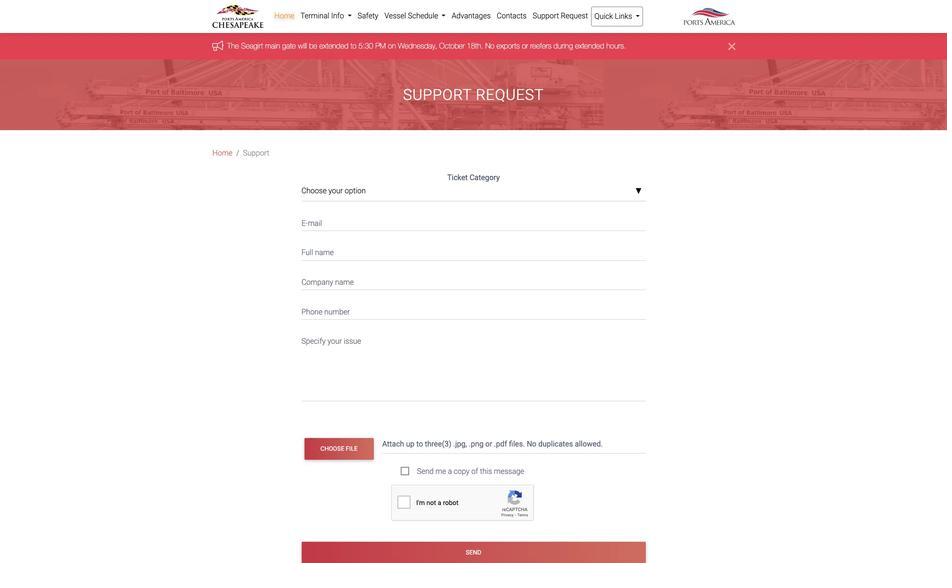 Task type: describe. For each thing, give the bounding box(es) containing it.
Company name text field
[[302, 272, 646, 290]]

1 horizontal spatial support
[[403, 86, 472, 104]]

specify
[[302, 337, 326, 346]]

advantages
[[452, 11, 491, 20]]

the seagirt main gate will be extended to 5:30 pm on wednesday, october 18th.  no exports or reefers during extended hours.
[[227, 42, 626, 50]]

exports
[[497, 42, 520, 50]]

safety
[[358, 11, 379, 20]]

gate
[[282, 42, 296, 50]]

reefers
[[530, 42, 552, 50]]

1 vertical spatial support request
[[403, 86, 544, 104]]

copy
[[454, 467, 470, 476]]

support request link
[[530, 7, 592, 25]]

the seagirt main gate will be extended to 5:30 pm on wednesday, october 18th.  no exports or reefers during extended hours. link
[[227, 42, 626, 50]]

pm
[[375, 42, 386, 50]]

your for choose
[[329, 187, 343, 196]]

contacts
[[497, 11, 527, 20]]

file
[[346, 446, 358, 453]]

info
[[331, 11, 344, 20]]

the seagirt main gate will be extended to 5:30 pm on wednesday, october 18th.  no exports or reefers during extended hours. alert
[[0, 33, 948, 60]]

hours.
[[607, 42, 626, 50]]

be
[[309, 42, 317, 50]]

choose file
[[321, 446, 358, 453]]

send button
[[302, 542, 646, 563]]

your for specify
[[328, 337, 342, 346]]

contacts link
[[494, 7, 530, 25]]

vessel
[[385, 11, 406, 20]]

company name
[[302, 278, 354, 287]]

5:30
[[359, 42, 373, 50]]

close image
[[729, 41, 736, 52]]

seagirt
[[241, 42, 263, 50]]

ticket category
[[448, 173, 500, 182]]

full
[[302, 248, 313, 257]]

mail
[[308, 219, 322, 228]]

option
[[345, 187, 366, 196]]

vessel schedule
[[385, 11, 440, 20]]

message
[[494, 467, 525, 476]]

quick links link
[[592, 7, 644, 26]]

during
[[554, 42, 573, 50]]

phone
[[302, 307, 323, 316]]

Phone number text field
[[302, 302, 646, 320]]

0 vertical spatial support request
[[533, 11, 589, 20]]

advantages link
[[449, 7, 494, 25]]

terminal
[[301, 11, 330, 20]]

terminal info link
[[298, 7, 355, 25]]

2 extended from the left
[[575, 42, 605, 50]]

bullhorn image
[[212, 40, 227, 51]]

specify your issue
[[302, 337, 361, 346]]

number
[[325, 307, 350, 316]]

2 vertical spatial support
[[243, 149, 270, 158]]

quick links
[[595, 12, 635, 21]]

▼
[[636, 188, 642, 195]]

issue
[[344, 337, 361, 346]]

vessel schedule link
[[382, 7, 449, 25]]

of
[[472, 467, 479, 476]]

or
[[522, 42, 528, 50]]



Task type: locate. For each thing, give the bounding box(es) containing it.
full name
[[302, 248, 334, 257]]

1 horizontal spatial home
[[275, 11, 295, 20]]

request inside support request link
[[561, 11, 589, 20]]

E-mail email field
[[302, 213, 646, 231]]

0 vertical spatial name
[[315, 248, 334, 257]]

0 horizontal spatial home
[[213, 149, 233, 158]]

on
[[388, 42, 396, 50]]

schedule
[[408, 11, 439, 20]]

request
[[561, 11, 589, 20], [476, 86, 544, 104]]

1 horizontal spatial request
[[561, 11, 589, 20]]

0 vertical spatial request
[[561, 11, 589, 20]]

0 horizontal spatial support
[[243, 149, 270, 158]]

0 vertical spatial choose
[[302, 187, 327, 196]]

choose
[[302, 187, 327, 196], [321, 446, 345, 453]]

your left the issue
[[328, 337, 342, 346]]

1 horizontal spatial home link
[[272, 7, 298, 25]]

name
[[315, 248, 334, 257], [335, 278, 354, 287]]

company
[[302, 278, 334, 287]]

name right company
[[335, 278, 354, 287]]

extended right during
[[575, 42, 605, 50]]

Attach up to three(3) .jpg, .png or .pdf files. No duplicates allowed. text field
[[382, 435, 648, 454]]

your
[[329, 187, 343, 196], [328, 337, 342, 346]]

choose your option
[[302, 187, 366, 196]]

the
[[227, 42, 239, 50]]

1 vertical spatial choose
[[321, 446, 345, 453]]

extended
[[319, 42, 349, 50], [575, 42, 605, 50]]

send
[[466, 549, 482, 556]]

1 vertical spatial support
[[403, 86, 472, 104]]

will
[[298, 42, 307, 50]]

e-
[[302, 219, 308, 228]]

a
[[448, 467, 452, 476]]

choose for choose your option
[[302, 187, 327, 196]]

ticket
[[448, 173, 468, 182]]

1 vertical spatial request
[[476, 86, 544, 104]]

name right full
[[315, 248, 334, 257]]

0 vertical spatial support
[[533, 11, 560, 20]]

no
[[485, 42, 495, 50]]

18th.
[[467, 42, 483, 50]]

1 horizontal spatial extended
[[575, 42, 605, 50]]

choose for choose file
[[321, 446, 345, 453]]

0 vertical spatial your
[[329, 187, 343, 196]]

choose left file
[[321, 446, 345, 453]]

Full name text field
[[302, 243, 646, 261]]

wednesday,
[[398, 42, 437, 50]]

0 horizontal spatial home link
[[213, 148, 233, 159]]

links
[[615, 12, 633, 21]]

quick
[[595, 12, 614, 21]]

Specify your issue text field
[[302, 331, 646, 401]]

safety link
[[355, 7, 382, 25]]

0 vertical spatial home
[[275, 11, 295, 20]]

category
[[470, 173, 500, 182]]

phone number
[[302, 307, 350, 316]]

1 extended from the left
[[319, 42, 349, 50]]

0 horizontal spatial name
[[315, 248, 334, 257]]

choose up mail
[[302, 187, 327, 196]]

support request
[[533, 11, 589, 20], [403, 86, 544, 104]]

your left option
[[329, 187, 343, 196]]

1 vertical spatial home
[[213, 149, 233, 158]]

to
[[351, 42, 357, 50]]

1 vertical spatial your
[[328, 337, 342, 346]]

home
[[275, 11, 295, 20], [213, 149, 233, 158]]

name for full name
[[315, 248, 334, 257]]

main
[[265, 42, 280, 50]]

this
[[480, 467, 493, 476]]

october
[[439, 42, 465, 50]]

home for topmost home link
[[275, 11, 295, 20]]

1 horizontal spatial name
[[335, 278, 354, 287]]

0 horizontal spatial request
[[476, 86, 544, 104]]

e-mail
[[302, 219, 322, 228]]

terminal info
[[301, 11, 346, 20]]

1 vertical spatial name
[[335, 278, 354, 287]]

extended left the to
[[319, 42, 349, 50]]

home for the left home link
[[213, 149, 233, 158]]

name for company name
[[335, 278, 354, 287]]

me
[[436, 467, 446, 476]]

2 horizontal spatial support
[[533, 11, 560, 20]]

0 vertical spatial home link
[[272, 7, 298, 25]]

send me a copy of this message
[[417, 467, 525, 476]]

support
[[533, 11, 560, 20], [403, 86, 472, 104], [243, 149, 270, 158]]

1 vertical spatial home link
[[213, 148, 233, 159]]

0 horizontal spatial extended
[[319, 42, 349, 50]]

home link
[[272, 7, 298, 25], [213, 148, 233, 159]]

send
[[417, 467, 434, 476]]



Task type: vqa. For each thing, say whether or not it's contained in the screenshot.
the facebook square Icon
no



